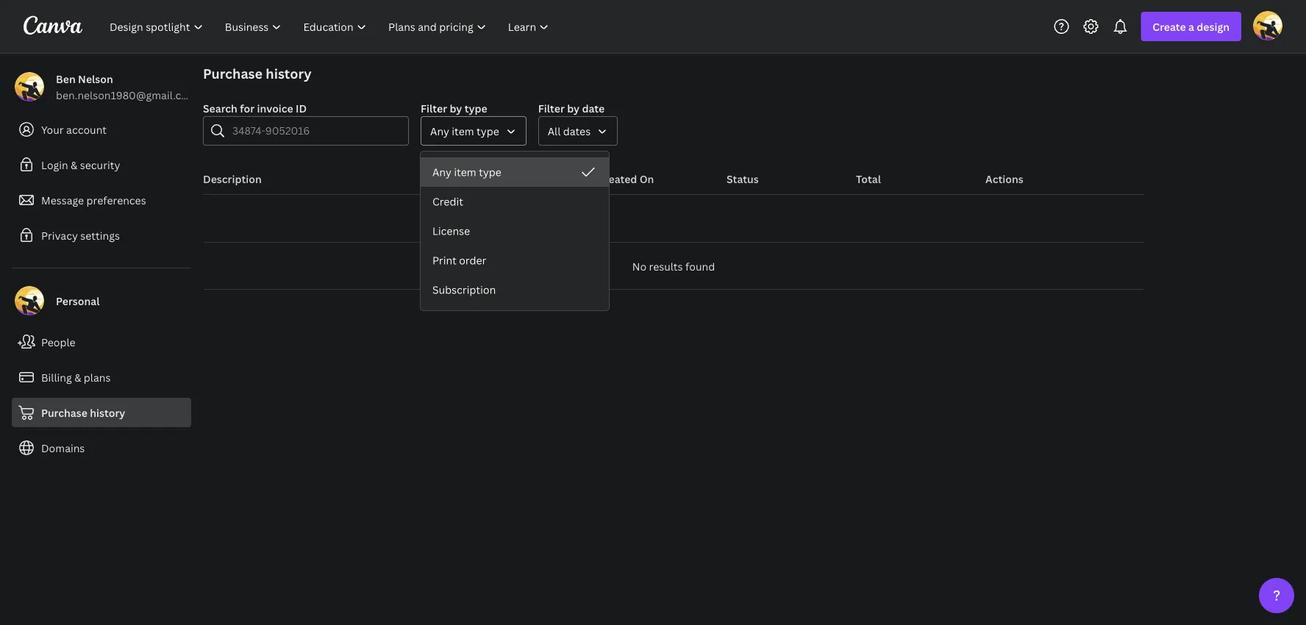 Task type: locate. For each thing, give the bounding box(es) containing it.
actions
[[985, 172, 1023, 186]]

domains
[[41, 441, 85, 455]]

history
[[266, 64, 312, 82], [90, 406, 125, 420]]

0 horizontal spatial by
[[450, 101, 462, 115]]

purchase history
[[203, 64, 312, 82], [41, 406, 125, 420]]

0 vertical spatial purchase
[[203, 64, 263, 82]]

0 vertical spatial any item type
[[430, 124, 499, 138]]

billing
[[41, 370, 72, 384]]

by
[[450, 101, 462, 115], [567, 101, 580, 115]]

your account
[[41, 122, 107, 136]]

1 by from the left
[[450, 101, 462, 115]]

privacy settings link
[[12, 221, 191, 250]]

2 filter from the left
[[538, 101, 565, 115]]

any item type up credit
[[432, 165, 501, 179]]

any item type down filter by type
[[430, 124, 499, 138]]

& inside "link"
[[71, 158, 77, 172]]

& right login
[[71, 158, 77, 172]]

item up credit
[[454, 165, 476, 179]]

all dates
[[548, 124, 591, 138]]

filter up any item type button
[[421, 101, 447, 115]]

status
[[727, 172, 759, 186]]

filter by type
[[421, 101, 487, 115]]

by up any item type button
[[450, 101, 462, 115]]

privacy
[[41, 228, 78, 242]]

1 horizontal spatial purchase
[[203, 64, 263, 82]]

any item type
[[430, 124, 499, 138], [432, 165, 501, 179]]

item
[[452, 124, 474, 138], [454, 165, 476, 179]]

0 horizontal spatial purchase history
[[41, 406, 125, 420]]

billing & plans
[[41, 370, 111, 384]]

domains link
[[12, 433, 191, 463]]

description
[[203, 172, 262, 186]]

purchase up search
[[203, 64, 263, 82]]

any down filter by type
[[430, 124, 449, 138]]

item down filter by type
[[452, 124, 474, 138]]

type
[[465, 101, 487, 115], [477, 124, 499, 138], [479, 165, 501, 179]]

0 vertical spatial purchase history
[[203, 64, 312, 82]]

ben nelson ben.nelson1980@gmail.com
[[56, 72, 197, 102]]

1 filter from the left
[[421, 101, 447, 115]]

1 horizontal spatial by
[[567, 101, 580, 115]]

license button
[[421, 216, 609, 246]]

1 vertical spatial any item type
[[432, 165, 501, 179]]

any item type button
[[421, 157, 609, 187]]

print order button
[[421, 246, 609, 275]]

security
[[80, 158, 120, 172]]

print order option
[[421, 246, 609, 275]]

0 vertical spatial &
[[71, 158, 77, 172]]

2 by from the left
[[567, 101, 580, 115]]

purchase up domains
[[41, 406, 87, 420]]

by left 'date'
[[567, 101, 580, 115]]

purchase history up the "search for invoice id"
[[203, 64, 312, 82]]

ben
[[56, 72, 76, 86]]

any
[[430, 124, 449, 138], [432, 165, 451, 179]]

1 vertical spatial any
[[432, 165, 451, 179]]

0 horizontal spatial history
[[90, 406, 125, 420]]

type inside 'any item type' button
[[479, 165, 501, 179]]

1 horizontal spatial filter
[[538, 101, 565, 115]]

by for date
[[567, 101, 580, 115]]

print order
[[432, 253, 486, 267]]

filter for filter by date
[[538, 101, 565, 115]]

personal
[[56, 294, 100, 308]]

0 horizontal spatial purchase
[[41, 406, 87, 420]]

& for billing
[[74, 370, 81, 384]]

any item type option
[[421, 157, 609, 187]]

credit option
[[421, 187, 609, 216]]

purchase history down 'billing & plans'
[[41, 406, 125, 420]]

create a design
[[1153, 19, 1230, 33]]

1 vertical spatial item
[[454, 165, 476, 179]]

0 vertical spatial any
[[430, 124, 449, 138]]

history down billing & plans link
[[90, 406, 125, 420]]

privacy settings
[[41, 228, 120, 242]]

& left plans at the bottom of the page
[[74, 370, 81, 384]]

ben nelson image
[[1253, 11, 1283, 40]]

filter up all
[[538, 101, 565, 115]]

1 vertical spatial &
[[74, 370, 81, 384]]

any up credit
[[432, 165, 451, 179]]

list box
[[421, 157, 609, 304]]

subscription option
[[421, 275, 609, 304]]

any inside option
[[432, 165, 451, 179]]

filter
[[421, 101, 447, 115], [538, 101, 565, 115]]

search for invoice id
[[203, 101, 307, 115]]

your account link
[[12, 115, 191, 144]]

0 horizontal spatial filter
[[421, 101, 447, 115]]

account
[[66, 122, 107, 136]]

created on
[[597, 172, 654, 186]]

item inside option
[[454, 165, 476, 179]]

found
[[685, 259, 715, 273]]

type inside any item type button
[[477, 124, 499, 138]]

2 vertical spatial type
[[479, 165, 501, 179]]

purchase
[[203, 64, 263, 82], [41, 406, 87, 420]]

1 vertical spatial type
[[477, 124, 499, 138]]

subscription
[[432, 283, 496, 297]]

history up the id
[[266, 64, 312, 82]]

dates
[[563, 124, 591, 138]]

login
[[41, 158, 68, 172]]

any item type inside option
[[432, 165, 501, 179]]

& for login
[[71, 158, 77, 172]]

total
[[856, 172, 881, 186]]

id
[[296, 101, 307, 115]]

1 horizontal spatial history
[[266, 64, 312, 82]]

by for type
[[450, 101, 462, 115]]

print
[[432, 253, 457, 267]]

&
[[71, 158, 77, 172], [74, 370, 81, 384]]

0 vertical spatial history
[[266, 64, 312, 82]]

credit
[[432, 195, 463, 208]]



Task type: vqa. For each thing, say whether or not it's contained in the screenshot.
bottommost the All
no



Task type: describe. For each thing, give the bounding box(es) containing it.
license
[[432, 224, 470, 238]]

filter for filter by type
[[421, 101, 447, 115]]

billing & plans link
[[12, 363, 191, 392]]

billed
[[468, 172, 497, 186]]

nelson
[[78, 72, 113, 86]]

login & security
[[41, 158, 120, 172]]

on
[[640, 172, 654, 186]]

1 vertical spatial purchase
[[41, 406, 87, 420]]

billed to
[[468, 172, 511, 186]]

created
[[597, 172, 637, 186]]

settings
[[80, 228, 120, 242]]

subscription button
[[421, 275, 609, 304]]

list box containing any item type
[[421, 157, 609, 304]]

1 vertical spatial history
[[90, 406, 125, 420]]

for
[[240, 101, 255, 115]]

top level navigation element
[[100, 12, 561, 41]]

message preferences link
[[12, 185, 191, 215]]

Search for invoice ID text field
[[232, 117, 399, 145]]

filter by date
[[538, 101, 605, 115]]

your
[[41, 122, 64, 136]]

message preferences
[[41, 193, 146, 207]]

create
[[1153, 19, 1186, 33]]

0 vertical spatial type
[[465, 101, 487, 115]]

date
[[582, 101, 605, 115]]

no results found
[[632, 259, 715, 273]]

create a design button
[[1141, 12, 1241, 41]]

1 horizontal spatial purchase history
[[203, 64, 312, 82]]

a
[[1188, 19, 1194, 33]]

to
[[499, 172, 511, 186]]

order
[[459, 253, 486, 267]]

design
[[1197, 19, 1230, 33]]

people
[[41, 335, 75, 349]]

preferences
[[86, 193, 146, 207]]

credit button
[[421, 187, 609, 216]]

invoice
[[257, 101, 293, 115]]

1 vertical spatial purchase history
[[41, 406, 125, 420]]

All dates button
[[538, 116, 618, 146]]

search
[[203, 101, 237, 115]]

0 vertical spatial item
[[452, 124, 474, 138]]

ben.nelson1980@gmail.com
[[56, 88, 197, 102]]

people link
[[12, 327, 191, 357]]

login & security link
[[12, 150, 191, 179]]

Any item type button
[[421, 116, 526, 146]]

results
[[649, 259, 683, 273]]

license option
[[421, 216, 609, 246]]

purchase history link
[[12, 398, 191, 427]]

plans
[[84, 370, 111, 384]]

message
[[41, 193, 84, 207]]

no
[[632, 259, 646, 273]]

all
[[548, 124, 561, 138]]



